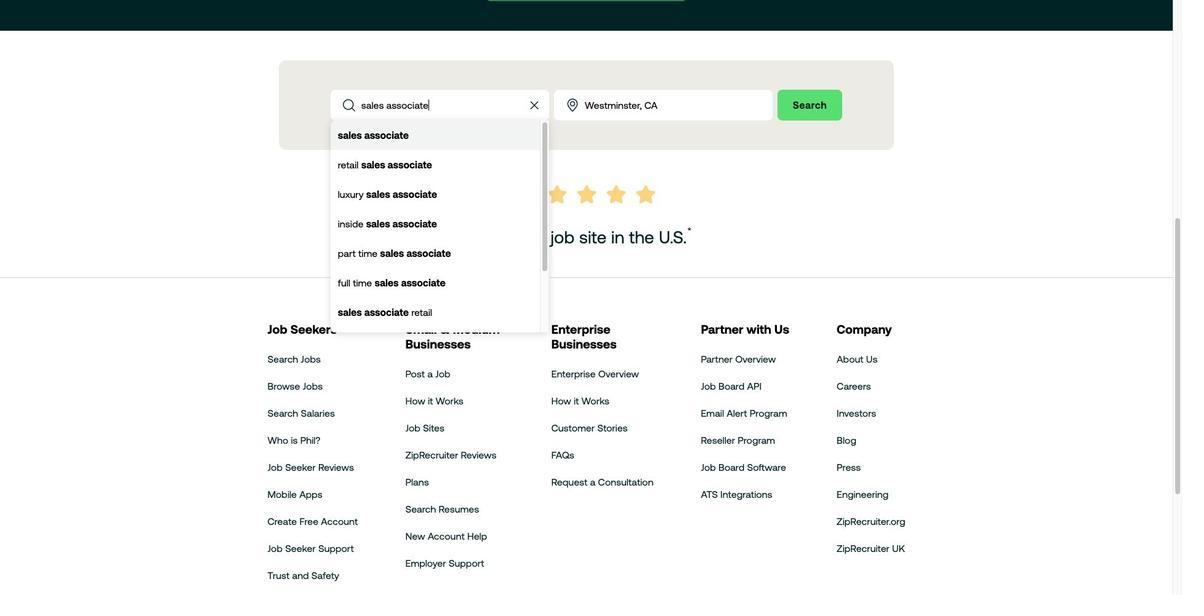 Task type: describe. For each thing, give the bounding box(es) containing it.
Search location or remote text field
[[585, 91, 773, 120]]

clear image
[[527, 98, 542, 113]]

none field the search location or remote
[[554, 90, 773, 121]]



Task type: locate. For each thing, give the bounding box(es) containing it.
option
[[330, 328, 540, 357]]

list box
[[330, 121, 549, 357]]

None field
[[330, 90, 549, 357], [554, 90, 773, 121], [330, 90, 549, 357]]

Search job title or keyword text field
[[361, 91, 515, 120]]



Task type: vqa. For each thing, say whether or not it's contained in the screenshot.
job card menu element for Microbiologist I 'element''s "Save job for later" icon
no



